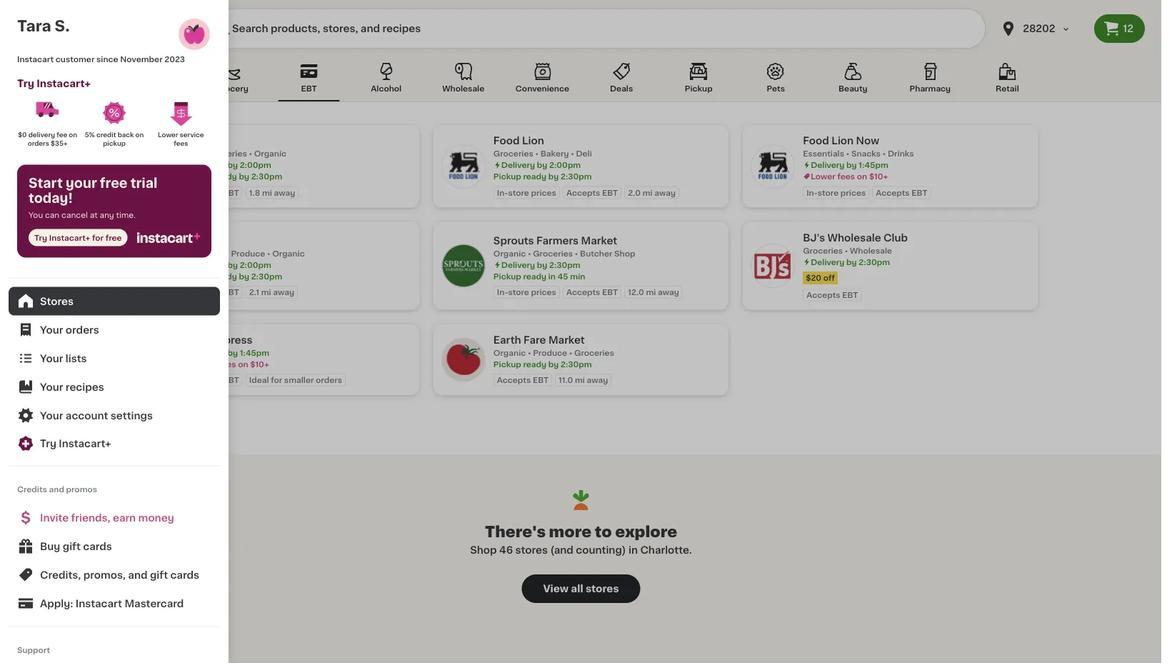 Task type: vqa. For each thing, say whether or not it's contained in the screenshot.
"fees" for Convenience
no



Task type: locate. For each thing, give the bounding box(es) containing it.
your inside your account settings link
[[40, 411, 63, 421]]

2:30pm inside earth fare market organic • produce • groceries pickup ready by 2:30pm
[[561, 360, 592, 368]]

0 vertical spatial lower
[[158, 132, 178, 138]]

mi right 2.1
[[261, 288, 271, 296]]

accepts ebt down "drinks"
[[876, 189, 928, 197]]

1 vertical spatial in
[[629, 545, 638, 555]]

2 vertical spatial fees
[[219, 360, 236, 368]]

farmers
[[537, 235, 579, 245]]

lower down 'essentials' at the right
[[811, 173, 836, 180]]

accepts ebt left 1.8
[[188, 189, 239, 197]]

lion up bakery
[[522, 136, 545, 146]]

instacart customer since november 2023
[[17, 55, 185, 63]]

1 your from the top
[[40, 325, 63, 335]]

pickup
[[685, 85, 713, 93], [184, 173, 212, 180], [494, 173, 522, 180], [184, 272, 212, 280], [494, 272, 522, 280], [494, 360, 522, 368]]

delivery by 2:00pm down bakery
[[502, 161, 581, 169]]

2 horizontal spatial orders
[[316, 376, 342, 384]]

aldi for express
[[184, 335, 209, 345]]

tara s.
[[17, 18, 70, 33]]

market up the butcher
[[581, 235, 618, 245]]

your inside "your recipes" link
[[40, 382, 63, 392]]

1 deli from the left
[[184, 150, 200, 158]]

1 vertical spatial lower
[[811, 173, 836, 180]]

your down stores
[[40, 325, 63, 335]]

0 vertical spatial produce
[[231, 249, 265, 257]]

mi for publix
[[262, 189, 272, 197]]

2 vertical spatial lower
[[192, 360, 217, 368]]

mi right 2.0
[[643, 189, 653, 197]]

1 vertical spatial 1:45pm
[[240, 349, 270, 357]]

groceries inside food lion groceries • bakery • deli
[[494, 150, 534, 158]]

shop inside there's more to explore shop 46 stores (and counting) in charlotte.
[[470, 545, 497, 555]]

45
[[558, 272, 569, 280]]

in- down 'essentials' at the right
[[807, 189, 818, 197]]

market inside earth fare market organic • produce • groceries pickup ready by 2:30pm
[[549, 335, 585, 345]]

1 vertical spatial $10+
[[250, 360, 269, 368]]

2 vertical spatial instacart+
[[59, 439, 111, 449]]

gift
[[63, 541, 81, 551], [150, 570, 168, 580]]

2:00pm down the aldi groceries • produce • organic
[[240, 261, 272, 269]]

11.0 mi away
[[559, 376, 608, 384]]

1 horizontal spatial instacart
[[76, 599, 122, 609]]

0 horizontal spatial produce
[[231, 249, 265, 257]]

try for you can cancel at any time.
[[34, 234, 47, 242]]

1 horizontal spatial produce
[[533, 349, 568, 357]]

1 horizontal spatial orders
[[66, 325, 99, 335]]

try instacart+ down customer
[[17, 78, 91, 88]]

organic inside publix deli • groceries • organic
[[254, 150, 287, 158]]

1 horizontal spatial for
[[271, 376, 282, 384]]

0 vertical spatial stores
[[516, 545, 548, 555]]

grocery
[[215, 85, 249, 93]]

1 horizontal spatial and
[[128, 570, 148, 580]]

delivery by 2:30pm up "pickup ready in 45 min"
[[502, 261, 581, 269]]

delivery up "pickup ready in 45 min"
[[502, 261, 535, 269]]

0 horizontal spatial and
[[49, 485, 64, 493]]

0 vertical spatial in
[[549, 272, 556, 280]]

1 horizontal spatial deli
[[576, 150, 592, 158]]

delivery down express
[[192, 349, 226, 357]]

stores right all
[[586, 584, 619, 594]]

on down express
[[238, 360, 248, 368]]

5%
[[85, 132, 95, 138]]

1 vertical spatial orders
[[66, 325, 99, 335]]

3 your from the top
[[40, 382, 63, 392]]

0 horizontal spatial deli
[[184, 150, 200, 158]]

ready for deli
[[214, 173, 237, 180]]

there's more to explore shop 46 stores (and counting) in charlotte.
[[470, 524, 692, 555]]

cards up mastercard
[[170, 570, 199, 580]]

lion inside food lion groceries • bakery • deli
[[522, 136, 545, 146]]

0 vertical spatial gift
[[63, 541, 81, 551]]

in inside there's more to explore shop 46 stores (and counting) in charlotte.
[[629, 545, 638, 555]]

back
[[118, 132, 134, 138]]

2:30pm down bakery
[[561, 173, 592, 180]]

on right back
[[135, 132, 144, 138]]

free left 'trial'
[[100, 177, 128, 190]]

away for publix
[[274, 189, 295, 197]]

ebt
[[301, 85, 317, 93], [223, 189, 239, 197], [603, 189, 618, 197], [912, 189, 928, 197], [223, 288, 239, 296], [603, 288, 618, 296], [843, 291, 859, 299], [223, 376, 239, 384], [533, 376, 549, 384]]

market
[[581, 235, 618, 245], [549, 335, 585, 345]]

invite friends, earn money
[[40, 513, 174, 523]]

instacart+ down customer
[[37, 78, 91, 88]]

0 vertical spatial aldi
[[184, 235, 209, 245]]

deli down publix
[[184, 150, 200, 158]]

instacart plus image
[[137, 232, 200, 243]]

delivery
[[192, 161, 226, 169], [502, 161, 535, 169], [811, 161, 845, 169], [811, 258, 845, 266], [192, 261, 226, 269], [502, 261, 535, 269], [192, 349, 226, 357]]

0 vertical spatial instacart
[[17, 55, 54, 63]]

prices for groceries
[[531, 189, 557, 197]]

pickup ready by 2:30pm up 1.8
[[184, 173, 283, 180]]

ready down bakery
[[524, 173, 547, 180]]

1 vertical spatial and
[[128, 570, 148, 580]]

1 vertical spatial aldi
[[184, 335, 209, 345]]

1 horizontal spatial stores
[[586, 584, 619, 594]]

2:30pm up 11.0 mi away
[[561, 360, 592, 368]]

0 vertical spatial $10+
[[870, 173, 889, 180]]

mi right 1.8
[[262, 189, 272, 197]]

1 vertical spatial instacart+
[[49, 234, 90, 242]]

1 vertical spatial stores
[[586, 584, 619, 594]]

1 horizontal spatial food
[[804, 136, 830, 146]]

groceries down bj's
[[804, 247, 844, 254]]

view all stores
[[543, 584, 619, 594]]

$0
[[18, 132, 27, 138]]

delivery by 2:00pm for groceries
[[192, 261, 272, 269]]

0 horizontal spatial shop
[[470, 545, 497, 555]]

2:00pm for deli
[[240, 161, 272, 169]]

1 horizontal spatial lion
[[832, 136, 854, 146]]

in- for sprouts farmers market
[[497, 288, 508, 296]]

0 horizontal spatial stores
[[516, 545, 548, 555]]

tara s. image
[[177, 17, 212, 51]]

organic down sprouts
[[494, 249, 526, 257]]

1 horizontal spatial lower
[[192, 360, 217, 368]]

1 horizontal spatial in
[[629, 545, 638, 555]]

1 aldi from the top
[[184, 235, 209, 245]]

1 horizontal spatial fees
[[219, 360, 236, 368]]

accepts ebt
[[188, 189, 239, 197], [567, 189, 618, 197], [876, 189, 928, 197], [188, 288, 239, 296], [567, 288, 618, 296], [807, 291, 859, 299], [188, 376, 239, 384], [497, 376, 549, 384]]

2:00pm
[[240, 161, 272, 169], [550, 161, 581, 169], [240, 261, 272, 269]]

$35+
[[51, 140, 68, 147]]

instacart+ down account
[[59, 439, 111, 449]]

lower down express
[[192, 360, 217, 368]]

1:45pm down express
[[240, 349, 270, 357]]

2:30pm up 2.1 mi away
[[251, 272, 283, 280]]

fees down express
[[219, 360, 236, 368]]

delivery for sprouts farmers market
[[502, 261, 535, 269]]

ready for groceries
[[214, 272, 237, 280]]

1:45pm down snacks
[[859, 161, 889, 169]]

$10+
[[870, 173, 889, 180], [250, 360, 269, 368]]

produce down "fare" at left
[[533, 349, 568, 357]]

1 vertical spatial try
[[34, 234, 47, 242]]

and
[[49, 485, 64, 493], [128, 570, 148, 580]]

there's
[[485, 524, 546, 539]]

ideal for smaller orders
[[249, 376, 342, 384]]

2 deli from the left
[[576, 150, 592, 158]]

0 horizontal spatial in
[[549, 272, 556, 280]]

fees inside lower service fees
[[174, 140, 188, 147]]

in-store prices for now
[[807, 189, 866, 197]]

lion up 'essentials' at the right
[[832, 136, 854, 146]]

0 vertical spatial free
[[100, 177, 128, 190]]

buy
[[40, 541, 60, 551]]

in- for food lion
[[497, 189, 508, 197]]

credits, promos, and gift cards link
[[9, 561, 220, 589]]

ready
[[214, 173, 237, 180], [524, 173, 547, 180], [214, 272, 237, 280], [524, 272, 547, 280], [524, 360, 547, 368]]

ready inside earth fare market organic • produce • groceries pickup ready by 2:30pm
[[524, 360, 547, 368]]

food lion now essentials • snacks • drinks
[[804, 136, 915, 158]]

instacart+
[[37, 78, 91, 88], [49, 234, 90, 242], [59, 439, 111, 449]]

0 horizontal spatial $10+
[[250, 360, 269, 368]]

1 vertical spatial shop
[[470, 545, 497, 555]]

instacart inside button
[[76, 599, 122, 609]]

lion inside food lion now essentials • snacks • drinks
[[832, 136, 854, 146]]

pickup button
[[668, 60, 730, 101]]

2 lion from the left
[[832, 136, 854, 146]]

for down at
[[92, 234, 104, 242]]

2 horizontal spatial fees
[[838, 173, 856, 180]]

fees
[[174, 140, 188, 147], [838, 173, 856, 180], [219, 360, 236, 368]]

retail button
[[977, 60, 1039, 101]]

0 horizontal spatial fees
[[174, 140, 188, 147]]

aldi inside "aldi express delivery by 1:45pm lower fees on $10+"
[[184, 335, 209, 345]]

away right 2.1
[[273, 288, 294, 296]]

in-store prices
[[497, 189, 557, 197], [807, 189, 866, 197], [497, 288, 557, 296]]

ready down the aldi groceries • produce • organic
[[214, 272, 237, 280]]

credits
[[17, 485, 47, 493]]

2:30pm up 1.8 mi away
[[251, 173, 283, 180]]

try right try instacart+ "icon"
[[40, 439, 56, 449]]

0 horizontal spatial orders
[[28, 140, 49, 147]]

organic inside the aldi groceries • produce • organic
[[272, 249, 305, 257]]

bj's
[[804, 233, 826, 243]]

2 food from the left
[[804, 136, 830, 146]]

view all stores link
[[522, 575, 641, 603]]

service
[[180, 132, 204, 138]]

1:45pm
[[859, 161, 889, 169], [240, 349, 270, 357]]

in down explore
[[629, 545, 638, 555]]

your account settings
[[40, 411, 153, 421]]

apply: instacart mastercard
[[40, 599, 184, 609]]

ready down "fare" at left
[[524, 360, 547, 368]]

your account settings link
[[9, 401, 220, 430]]

on inside 5% credit back on pickup
[[135, 132, 144, 138]]

1 vertical spatial produce
[[533, 349, 568, 357]]

instacart+ for you can cancel at any time.
[[49, 234, 90, 242]]

stores inside there's more to explore shop 46 stores (and counting) in charlotte.
[[516, 545, 548, 555]]

0 vertical spatial 1:45pm
[[859, 161, 889, 169]]

delivery by 2:00pm down publix deli • groceries • organic
[[192, 161, 272, 169]]

start your free trial today! you can cancel at any time.
[[29, 177, 158, 219]]

groceries
[[207, 150, 247, 158], [494, 150, 534, 158], [804, 247, 844, 254], [184, 249, 224, 257], [533, 249, 573, 257], [575, 349, 615, 357]]

food inside food lion now essentials • snacks • drinks
[[804, 136, 830, 146]]

mi right 12.0 at the top right of page
[[646, 288, 656, 296]]

ready down publix deli • groceries • organic
[[214, 173, 237, 180]]

try for instacart customer since november 2023
[[17, 78, 34, 88]]

market inside sprouts farmers market organic • groceries • butcher shop
[[581, 235, 618, 245]]

try instacart+ image
[[17, 435, 34, 452]]

0 vertical spatial fees
[[174, 140, 188, 147]]

2 aldi from the top
[[184, 335, 209, 345]]

0 vertical spatial try instacart+
[[17, 78, 91, 88]]

lower service fees
[[158, 132, 206, 147]]

delivery down the aldi groceries • produce • organic
[[192, 261, 226, 269]]

pickup for food lion
[[494, 173, 522, 180]]

pickup for publix
[[184, 173, 212, 180]]

cards
[[83, 541, 112, 551], [170, 570, 199, 580]]

0 vertical spatial orders
[[28, 140, 49, 147]]

mi
[[262, 189, 272, 197], [643, 189, 653, 197], [261, 288, 271, 296], [646, 288, 656, 296], [575, 376, 585, 384]]

your for your account settings
[[40, 411, 63, 421]]

0 horizontal spatial lower
[[158, 132, 178, 138]]

0 horizontal spatial 1:45pm
[[240, 349, 270, 357]]

$10+ down snacks
[[870, 173, 889, 180]]

aldi express delivery by 1:45pm lower fees on $10+
[[184, 335, 270, 368]]

delivery by 2:00pm for lion
[[502, 161, 581, 169]]

4 your from the top
[[40, 411, 63, 421]]

lion for now
[[832, 136, 854, 146]]

market for sprouts farmers market
[[581, 235, 618, 245]]

deli inside food lion groceries • bakery • deli
[[576, 150, 592, 158]]

instacart+ inside try instacart+ link
[[59, 439, 111, 449]]

in-store prices down bakery
[[497, 189, 557, 197]]

$10+ up ideal
[[250, 360, 269, 368]]

1 vertical spatial market
[[549, 335, 585, 345]]

on down delivery by 1:45pm
[[858, 173, 868, 180]]

away right 1.8
[[274, 189, 295, 197]]

instacart+ down cancel
[[49, 234, 90, 242]]

your left lists
[[40, 353, 63, 363]]

in-store prices down "pickup ready in 45 min"
[[497, 288, 557, 296]]

shop left 46
[[470, 545, 497, 555]]

2 your from the top
[[40, 353, 63, 363]]

away right 12.0 at the top right of page
[[658, 288, 680, 296]]

store
[[508, 189, 530, 197], [818, 189, 839, 197], [508, 288, 530, 296]]

lower inside "aldi express delivery by 1:45pm lower fees on $10+"
[[192, 360, 217, 368]]

wholesale inside button
[[443, 85, 485, 93]]

0 vertical spatial for
[[92, 234, 104, 242]]

1:45pm inside "aldi express delivery by 1:45pm lower fees on $10+"
[[240, 349, 270, 357]]

instacart+ for instacart customer since november 2023
[[37, 78, 91, 88]]

accepts ebt left 2.1
[[188, 288, 239, 296]]

0 vertical spatial cards
[[83, 541, 112, 551]]

0 vertical spatial instacart+
[[37, 78, 91, 88]]

1.8 mi away
[[249, 189, 295, 197]]

in- for food lion now
[[807, 189, 818, 197]]

cards down friends, at bottom left
[[83, 541, 112, 551]]

1 food from the left
[[494, 136, 520, 146]]

ready for farmers
[[524, 272, 547, 280]]

buy gift cards link
[[9, 532, 220, 561]]

away right the 11.0
[[587, 376, 608, 384]]

2 vertical spatial orders
[[316, 376, 342, 384]]

pickup ready in 45 min
[[494, 272, 586, 280]]

your inside your orders link
[[40, 325, 63, 335]]

accepts left 1.8
[[188, 189, 222, 197]]

delivery for food lion
[[502, 161, 535, 169]]

pickup ready by 2:30pm up 2.1
[[184, 272, 283, 280]]

store down lower fees on $10+ on the right top of the page
[[818, 189, 839, 197]]

stores inside view all stores button
[[586, 584, 619, 594]]

1 vertical spatial instacart
[[76, 599, 122, 609]]

aldi inside the aldi groceries • produce • organic
[[184, 235, 209, 245]]

deli
[[184, 150, 200, 158], [576, 150, 592, 158]]

food down convenience
[[494, 136, 520, 146]]

produce up 2.1
[[231, 249, 265, 257]]

0 horizontal spatial instacart
[[17, 55, 54, 63]]

lion for groceries
[[522, 136, 545, 146]]

groceries inside earth fare market organic • produce • groceries pickup ready by 2:30pm
[[575, 349, 615, 357]]

0 horizontal spatial cards
[[83, 541, 112, 551]]

and up mastercard
[[128, 570, 148, 580]]

delivery by 2:00pm
[[192, 161, 272, 169], [502, 161, 581, 169], [192, 261, 272, 269]]

ideal
[[249, 376, 269, 384]]

now
[[857, 136, 880, 146]]

1 vertical spatial for
[[271, 376, 282, 384]]

lower left service
[[158, 132, 178, 138]]

try instacart+
[[17, 78, 91, 88], [40, 439, 111, 449]]

your down your recipes
[[40, 411, 63, 421]]

try instacart+ down account
[[40, 439, 111, 449]]

delivery by 1:45pm
[[811, 161, 889, 169]]

retail
[[996, 85, 1020, 93]]

try down you
[[34, 234, 47, 242]]

ready left 45
[[524, 272, 547, 280]]

convenience
[[516, 85, 570, 93]]

accepts down the min
[[567, 288, 601, 296]]

in- down "pickup ready in 45 min"
[[497, 288, 508, 296]]

publix
[[184, 136, 216, 146]]

delivery down publix
[[192, 161, 226, 169]]

instacart
[[17, 55, 54, 63], [76, 599, 122, 609]]

aldi
[[184, 235, 209, 245], [184, 335, 209, 345]]

pickup ready by 2:30pm for lion
[[494, 173, 592, 180]]

2023
[[165, 55, 185, 63]]

0 horizontal spatial food
[[494, 136, 520, 146]]

in-
[[497, 189, 508, 197], [807, 189, 818, 197], [497, 288, 508, 296]]

delivery by 2:00pm down the aldi groceries • produce • organic
[[192, 261, 272, 269]]

1 lion from the left
[[522, 136, 545, 146]]

1 vertical spatial gift
[[150, 570, 168, 580]]

in- up sprouts
[[497, 189, 508, 197]]

on inside "$0 delivery fee on orders $35+"
[[69, 132, 77, 138]]

groceries inside sprouts farmers market organic • groceries • butcher shop
[[533, 249, 573, 257]]

2 horizontal spatial lower
[[811, 173, 836, 180]]

0 vertical spatial shop
[[615, 249, 636, 257]]

1 horizontal spatial cards
[[170, 570, 199, 580]]

2.0
[[628, 189, 641, 197]]

market right "fare" at left
[[549, 335, 585, 345]]

1 horizontal spatial shop
[[615, 249, 636, 257]]

food inside food lion groceries • bakery • deli
[[494, 136, 520, 146]]

food up 'essentials' at the right
[[804, 136, 830, 146]]

deli right bakery
[[576, 150, 592, 158]]

gift up mastercard
[[150, 570, 168, 580]]

your down your lists
[[40, 382, 63, 392]]

your orders link
[[9, 316, 220, 344]]

12.0 mi away
[[628, 288, 680, 296]]

delivery for aldi
[[192, 261, 226, 269]]

pickup ready by 2:30pm down bakery
[[494, 173, 592, 180]]

ready for lion
[[524, 173, 547, 180]]

0 vertical spatial wholesale
[[443, 85, 485, 93]]

0 horizontal spatial lion
[[522, 136, 545, 146]]

mi for earth fare market
[[575, 376, 585, 384]]

fees down delivery by 1:45pm
[[838, 173, 856, 180]]

pickup ready by 2:30pm
[[184, 173, 283, 180], [494, 173, 592, 180], [184, 272, 283, 280]]

organic down earth
[[494, 349, 526, 357]]

fees down service
[[174, 140, 188, 147]]

in-store prices down lower fees on $10+ on the right top of the page
[[807, 189, 866, 197]]

in left 45
[[549, 272, 556, 280]]

0 vertical spatial market
[[581, 235, 618, 245]]

on
[[69, 132, 77, 138], [135, 132, 144, 138], [858, 173, 868, 180], [238, 360, 248, 368]]

gift right buy
[[63, 541, 81, 551]]

counting)
[[576, 545, 627, 555]]

aldi for groceries
[[184, 235, 209, 245]]

1 vertical spatial cards
[[170, 570, 199, 580]]

fee
[[57, 132, 67, 138]]

lower inside lower service fees
[[158, 132, 178, 138]]

0 vertical spatial try
[[17, 78, 34, 88]]

store up sprouts
[[508, 189, 530, 197]]

prices down lower fees on $10+ on the right top of the page
[[841, 189, 866, 197]]

pickup ready by 2:30pm for groceries
[[184, 272, 283, 280]]

organic up 1.8 mi away
[[254, 150, 287, 158]]

your inside your lists link
[[40, 353, 63, 363]]



Task type: describe. For each thing, give the bounding box(es) containing it.
organic inside sprouts farmers market organic • groceries • butcher shop
[[494, 249, 526, 257]]

earth fare market organic • produce • groceries pickup ready by 2:30pm
[[494, 335, 615, 368]]

1 vertical spatial wholesale
[[828, 233, 882, 243]]

cancel
[[62, 211, 88, 219]]

away right 2.0
[[655, 189, 676, 197]]

on inside "aldi express delivery by 1:45pm lower fees on $10+"
[[238, 360, 248, 368]]

1 horizontal spatial gift
[[150, 570, 168, 580]]

your lists link
[[9, 344, 220, 373]]

s.
[[55, 18, 70, 33]]

bj's wholesale club groceries • wholesale
[[804, 233, 909, 254]]

pickup for aldi
[[184, 272, 212, 280]]

12
[[1124, 24, 1134, 34]]

0 horizontal spatial gift
[[63, 541, 81, 551]]

$20
[[806, 274, 822, 282]]

$0 delivery fee on orders $35+
[[18, 132, 79, 147]]

view
[[543, 584, 569, 594]]

apply:
[[40, 599, 73, 609]]

in-store prices for market
[[497, 288, 557, 296]]

by inside "aldi express delivery by 1:45pm lower fees on $10+"
[[228, 349, 238, 357]]

0 horizontal spatial delivery by 2:30pm
[[502, 261, 581, 269]]

ebt button
[[278, 60, 340, 101]]

fees inside "aldi express delivery by 1:45pm lower fees on $10+"
[[219, 360, 236, 368]]

invite friends, earn money link
[[9, 504, 220, 532]]

accepts down earth
[[497, 376, 531, 384]]

mastercard
[[125, 599, 184, 609]]

credits,
[[40, 570, 81, 580]]

to
[[595, 524, 612, 539]]

your for your lists
[[40, 353, 63, 363]]

pickup ready by 2:30pm for deli
[[184, 173, 283, 180]]

in-store prices for groceries
[[497, 189, 557, 197]]

1 vertical spatial free
[[106, 234, 122, 242]]

store for food lion
[[508, 189, 530, 197]]

drinks
[[888, 150, 915, 158]]

ebt inside button
[[301, 85, 317, 93]]

delivery for publix
[[192, 161, 226, 169]]

delivery up off at the top right of page
[[811, 258, 845, 266]]

money
[[138, 513, 174, 523]]

express
[[211, 335, 253, 345]]

delivery
[[28, 132, 55, 138]]

accepts ebt left 2.0
[[567, 189, 618, 197]]

deals
[[610, 85, 633, 93]]

pickup
[[103, 140, 126, 147]]

trial
[[131, 177, 158, 190]]

earth
[[494, 335, 522, 345]]

promos,
[[83, 570, 126, 580]]

start
[[29, 177, 63, 190]]

you
[[29, 211, 43, 219]]

credits and promos
[[17, 485, 97, 493]]

by inside earth fare market organic • produce • groceries pickup ready by 2:30pm
[[549, 360, 559, 368]]

2:00pm for lion
[[550, 161, 581, 169]]

publix deli • groceries • organic
[[184, 136, 287, 158]]

at
[[90, 211, 98, 219]]

store for sprouts farmers market
[[508, 288, 530, 296]]

11.0
[[559, 376, 573, 384]]

accepts ebt down off at the top right of page
[[807, 291, 859, 299]]

2.1
[[249, 288, 259, 296]]

(and
[[551, 545, 574, 555]]

lower for lower fees on $10+
[[811, 173, 836, 180]]

sprouts
[[494, 235, 534, 245]]

organic inside earth fare market organic • produce • groceries pickup ready by 2:30pm
[[494, 349, 526, 357]]

away for earth fare market
[[587, 376, 608, 384]]

pets
[[767, 85, 786, 93]]

1 horizontal spatial delivery by 2:30pm
[[811, 258, 891, 266]]

$10+ inside "aldi express delivery by 1:45pm lower fees on $10+"
[[250, 360, 269, 368]]

produce inside the aldi groceries • produce • organic
[[231, 249, 265, 257]]

shop categories tab list
[[124, 60, 1039, 101]]

promos
[[66, 485, 97, 493]]

your for your orders
[[40, 325, 63, 335]]

food for food lion
[[494, 136, 520, 146]]

and inside credits, promos, and gift cards link
[[128, 570, 148, 580]]

0 vertical spatial and
[[49, 485, 64, 493]]

charlotte.
[[641, 545, 692, 555]]

any
[[100, 211, 114, 219]]

more
[[549, 524, 592, 539]]

2 vertical spatial wholesale
[[851, 247, 893, 254]]

groceries inside publix deli • groceries • organic
[[207, 150, 247, 158]]

delivery for food lion now
[[811, 161, 845, 169]]

shop inside sprouts farmers market organic • groceries • butcher shop
[[615, 249, 636, 257]]

earn
[[113, 513, 136, 523]]

credits and promos element
[[9, 504, 220, 618]]

sprouts farmers market organic • groceries • butcher shop
[[494, 235, 636, 257]]

pharmacy button
[[900, 60, 962, 101]]

credits, promos, and gift cards
[[40, 570, 199, 580]]

1 horizontal spatial 1:45pm
[[859, 161, 889, 169]]

2:30pm up 45
[[550, 261, 581, 269]]

stores
[[40, 296, 74, 306]]

• inside the bj's wholesale club groceries • wholesale
[[845, 247, 849, 254]]

your recipes link
[[9, 373, 220, 401]]

deals button
[[591, 60, 653, 101]]

grocery button
[[201, 60, 263, 101]]

smaller
[[284, 376, 314, 384]]

pickup for sprouts farmers market
[[494, 272, 522, 280]]

$20 off
[[806, 274, 836, 282]]

pickup inside button
[[685, 85, 713, 93]]

1.8
[[249, 189, 260, 197]]

time.
[[116, 211, 136, 219]]

can
[[45, 211, 60, 219]]

buy gift cards
[[40, 541, 112, 551]]

accepts down $20 off at top right
[[807, 291, 841, 299]]

your recipes
[[40, 382, 104, 392]]

club
[[884, 233, 909, 243]]

accepts down "drinks"
[[876, 189, 910, 197]]

all
[[571, 584, 584, 594]]

tara
[[17, 18, 51, 33]]

delivery inside "aldi express delivery by 1:45pm lower fees on $10+"
[[192, 349, 226, 357]]

pickup inside earth fare market organic • produce • groceries pickup ready by 2:30pm
[[494, 360, 522, 368]]

friends,
[[71, 513, 110, 523]]

customer
[[56, 55, 95, 63]]

lower fees on $10+
[[811, 173, 889, 180]]

alcohol button
[[356, 60, 417, 101]]

1 vertical spatial try instacart+
[[40, 439, 111, 449]]

1 vertical spatial fees
[[838, 173, 856, 180]]

deli inside publix deli • groceries • organic
[[184, 150, 200, 158]]

your lists
[[40, 353, 87, 363]]

since
[[97, 55, 118, 63]]

prices for market
[[531, 288, 557, 296]]

accepts down "aldi express delivery by 1:45pm lower fees on $10+" on the left bottom of the page
[[188, 376, 222, 384]]

market for earth fare market
[[549, 335, 585, 345]]

46
[[500, 545, 513, 555]]

free inside start your free trial today! you can cancel at any time.
[[100, 177, 128, 190]]

2 vertical spatial try
[[40, 439, 56, 449]]

0 horizontal spatial for
[[92, 234, 104, 242]]

aldi groceries • produce • organic
[[184, 235, 305, 257]]

groceries inside the aldi groceries • produce • organic
[[184, 249, 224, 257]]

2:00pm for groceries
[[240, 261, 272, 269]]

accepts ebt down "aldi express delivery by 1:45pm lower fees on $10+" on the left bottom of the page
[[188, 376, 239, 384]]

5% credit back on pickup
[[85, 132, 145, 147]]

delivery by 2:00pm for deli
[[192, 161, 272, 169]]

beauty button
[[823, 60, 884, 101]]

prices for now
[[841, 189, 866, 197]]

store for food lion now
[[818, 189, 839, 197]]

orders inside "$0 delivery fee on orders $35+"
[[28, 140, 49, 147]]

apply: instacart mastercard button
[[9, 589, 220, 618]]

try instacart+ for free
[[34, 234, 122, 242]]

produce inside earth fare market organic • produce • groceries pickup ready by 2:30pm
[[533, 349, 568, 357]]

today!
[[29, 192, 73, 205]]

beauty
[[839, 85, 868, 93]]

accepts left 2.1
[[188, 288, 222, 296]]

account
[[66, 411, 108, 421]]

groceries inside the bj's wholesale club groceries • wholesale
[[804, 247, 844, 254]]

fare
[[524, 335, 546, 345]]

accepts down bakery
[[567, 189, 601, 197]]

food lion groceries • bakery • deli
[[494, 136, 592, 158]]

your for your recipes
[[40, 382, 63, 392]]

lower for lower service fees
[[158, 132, 178, 138]]

food for food lion now
[[804, 136, 830, 146]]

2:30pm down the bj's wholesale club groceries • wholesale
[[859, 258, 891, 266]]

accepts ebt down the min
[[567, 288, 618, 296]]

accepts ebt down "fare" at left
[[497, 376, 549, 384]]

butcher
[[580, 249, 613, 257]]

1 horizontal spatial $10+
[[870, 173, 889, 180]]

recipes
[[66, 382, 104, 392]]

instacart image
[[49, 20, 134, 37]]

mi for aldi
[[261, 288, 271, 296]]

12 button
[[1095, 14, 1146, 43]]

wholesale button
[[433, 60, 494, 101]]

away for aldi
[[273, 288, 294, 296]]

credit
[[96, 132, 116, 138]]

try instacart+ link
[[9, 430, 220, 457]]

2.1 mi away
[[249, 288, 294, 296]]

12.0
[[628, 288, 645, 296]]

pets button
[[746, 60, 807, 101]]



